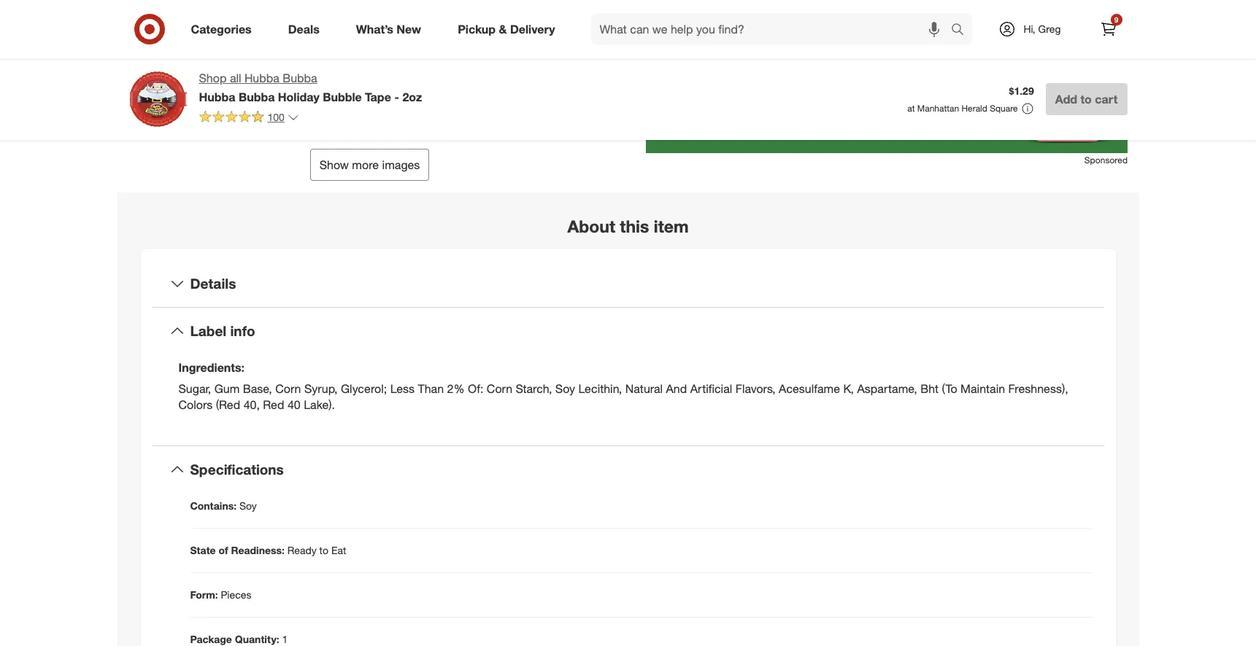 Task type: vqa. For each thing, say whether or not it's contained in the screenshot.
Image of Hubba Bubba Holiday Bubble Tape - 2oz
yes



Task type: describe. For each thing, give the bounding box(es) containing it.
hubba bubba holiday bubble tape - 2oz, 6 of 9 image
[[376, 0, 611, 137]]

search button
[[944, 13, 979, 48]]

aspartame,
[[857, 381, 917, 396]]

2 corn from the left
[[487, 381, 512, 396]]

image gallery element
[[129, 0, 611, 181]]

red
[[263, 398, 284, 413]]

search
[[944, 23, 979, 38]]

deals link
[[276, 13, 338, 45]]

100
[[268, 111, 285, 123]]

what's new
[[356, 22, 421, 36]]

What can we help you find? suggestions appear below search field
[[591, 13, 954, 45]]

gifts
[[726, 29, 748, 41]]

pickup & delivery
[[458, 22, 555, 36]]

new
[[397, 22, 421, 36]]

1
[[282, 634, 288, 646]]

more
[[352, 158, 379, 172]]

soy
[[239, 500, 257, 513]]

info
[[230, 322, 255, 339]]

sponsored
[[1084, 155, 1127, 166]]

must have gifts
[[675, 29, 748, 41]]

100 link
[[199, 110, 299, 127]]

maintain
[[961, 381, 1005, 396]]

details
[[190, 275, 236, 292]]

categories
[[191, 22, 252, 36]]

0 vertical spatial bubba
[[283, 71, 317, 85]]

images
[[382, 158, 420, 172]]

natural
[[625, 381, 663, 396]]

artificial
[[690, 381, 732, 396]]

quantity:
[[235, 634, 279, 646]]

herald
[[962, 103, 987, 114]]

to inside button
[[1081, 92, 1092, 107]]

of
[[219, 545, 228, 557]]

must
[[675, 29, 697, 41]]

greg
[[1038, 23, 1061, 35]]

gum
[[214, 381, 240, 396]]

than
[[418, 381, 444, 396]]

k,
[[843, 381, 854, 396]]

ready
[[287, 545, 317, 557]]

ingredients: sugar, gum base, corn syrup, glycerol; less than 2% of: corn starch, soy lecithin, natural and artificial flavors, acesulfame k, aspartame, bht (to maintain freshness), colors (red 40, red 40 lake).
[[178, 360, 1068, 413]]

what's
[[356, 22, 393, 36]]

base,
[[243, 381, 272, 396]]

label info button
[[152, 308, 1104, 354]]

less
[[390, 381, 415, 396]]

form: pieces
[[190, 589, 251, 602]]

1 corn from the left
[[275, 381, 301, 396]]

specifications button
[[152, 447, 1104, 493]]

show more images button
[[310, 149, 429, 181]]

1 horizontal spatial hubba
[[245, 71, 279, 85]]

hi, greg
[[1024, 23, 1061, 35]]

hi,
[[1024, 23, 1035, 35]]

state of readiness: ready to eat
[[190, 545, 346, 557]]

deals
[[288, 22, 320, 36]]

add
[[1055, 92, 1077, 107]]

package
[[190, 634, 232, 646]]

2%
[[447, 381, 465, 396]]

must have gifts button
[[646, 19, 748, 51]]

$1.29
[[1009, 85, 1034, 97]]

glycerol;
[[341, 381, 387, 396]]

item
[[654, 216, 689, 237]]

bubble
[[323, 90, 362, 104]]

40,
[[244, 398, 260, 413]]

1 vertical spatial to
[[319, 545, 328, 557]]

about
[[567, 216, 615, 237]]

colors
[[178, 398, 213, 413]]

form:
[[190, 589, 218, 602]]

flavors,
[[736, 381, 776, 396]]

of:
[[468, 381, 483, 396]]



Task type: locate. For each thing, give the bounding box(es) containing it.
9
[[1114, 15, 1118, 24]]

9 link
[[1092, 13, 1124, 45]]

show
[[319, 158, 349, 172]]

0 vertical spatial to
[[1081, 92, 1092, 107]]

bht
[[921, 381, 939, 396]]

specifications
[[190, 462, 284, 478]]

state
[[190, 545, 216, 557]]

cart
[[1095, 92, 1118, 107]]

have
[[700, 29, 724, 41]]

ingredients:
[[178, 360, 244, 375]]

this
[[620, 216, 649, 237]]

delivery
[[510, 22, 555, 36]]

0 horizontal spatial bubba
[[239, 90, 275, 104]]

to
[[1081, 92, 1092, 107], [319, 545, 328, 557]]

corn
[[275, 381, 301, 396], [487, 381, 512, 396]]

0 horizontal spatial corn
[[275, 381, 301, 396]]

0 horizontal spatial hubba
[[199, 90, 235, 104]]

0 horizontal spatial to
[[319, 545, 328, 557]]

lake).
[[304, 398, 335, 413]]

square
[[990, 103, 1018, 114]]

(to
[[942, 381, 957, 396]]

about this item
[[567, 216, 689, 237]]

manhattan
[[917, 103, 959, 114]]

1 horizontal spatial to
[[1081, 92, 1092, 107]]

starch,
[[516, 381, 552, 396]]

corn right of:
[[487, 381, 512, 396]]

all
[[230, 71, 241, 85]]

what's new link
[[344, 13, 440, 45]]

details button
[[152, 261, 1104, 307]]

1 horizontal spatial bubba
[[283, 71, 317, 85]]

readiness:
[[231, 545, 285, 557]]

contains:
[[190, 500, 237, 513]]

contains: soy
[[190, 500, 257, 513]]

2oz
[[402, 90, 422, 104]]

to left eat
[[319, 545, 328, 557]]

hubba down shop on the top left
[[199, 90, 235, 104]]

at
[[907, 103, 915, 114]]

&
[[499, 22, 507, 36]]

pieces
[[221, 589, 251, 602]]

to right add
[[1081, 92, 1092, 107]]

tape
[[365, 90, 391, 104]]

show more images
[[319, 158, 420, 172]]

label
[[190, 322, 226, 339]]

package quantity: 1
[[190, 634, 288, 646]]

categories link
[[178, 13, 270, 45]]

advertisement region
[[646, 98, 1127, 153]]

1 vertical spatial hubba
[[199, 90, 235, 104]]

40
[[288, 398, 301, 413]]

pickup & delivery link
[[445, 13, 573, 45]]

and
[[666, 381, 687, 396]]

bubba up holiday
[[283, 71, 317, 85]]

shop
[[199, 71, 227, 85]]

hubba
[[245, 71, 279, 85], [199, 90, 235, 104]]

corn up "40"
[[275, 381, 301, 396]]

acesulfame
[[779, 381, 840, 396]]

(red
[[216, 398, 240, 413]]

holiday
[[278, 90, 320, 104]]

1 horizontal spatial corn
[[487, 381, 512, 396]]

add to cart
[[1055, 92, 1118, 107]]

add to cart button
[[1046, 83, 1127, 115]]

hubba bubba holiday bubble tape - 2oz, 5 of 9 image
[[129, 0, 364, 137]]

image of hubba bubba holiday bubble tape - 2oz image
[[129, 70, 187, 128]]

1 vertical spatial bubba
[[239, 90, 275, 104]]

soy
[[555, 381, 575, 396]]

bubba
[[283, 71, 317, 85], [239, 90, 275, 104]]

0 vertical spatial hubba
[[245, 71, 279, 85]]

shop all hubba bubba hubba bubba holiday bubble tape - 2oz
[[199, 71, 422, 104]]

at manhattan herald square
[[907, 103, 1018, 114]]

lecithin,
[[578, 381, 622, 396]]

pickup
[[458, 22, 496, 36]]

sugar,
[[178, 381, 211, 396]]

freshness),
[[1008, 381, 1068, 396]]

eat
[[331, 545, 346, 557]]

hubba right all
[[245, 71, 279, 85]]

syrup,
[[304, 381, 338, 396]]

-
[[394, 90, 399, 104]]

bubba up 100 link
[[239, 90, 275, 104]]



